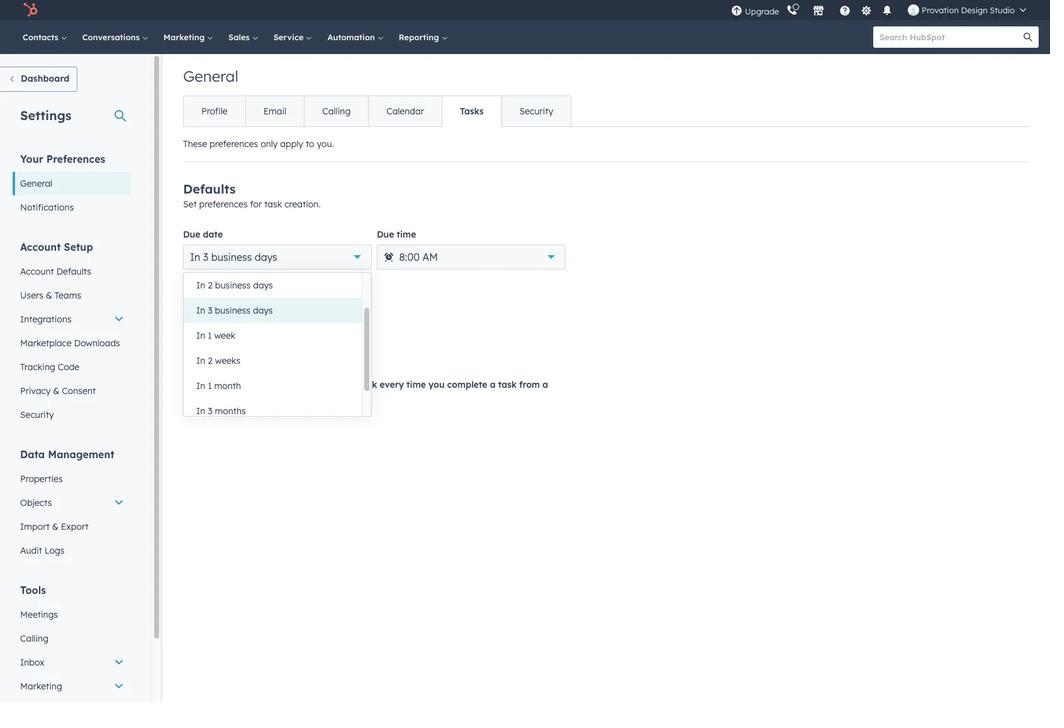 Task type: vqa. For each thing, say whether or not it's contained in the screenshot.
Objects button
yes



Task type: locate. For each thing, give the bounding box(es) containing it.
1 1 from the top
[[208, 330, 212, 342]]

business down in 2 business days at the left
[[215, 305, 251, 317]]

1 vertical spatial security
[[20, 410, 54, 421]]

1 horizontal spatial security
[[520, 106, 553, 117]]

provation
[[922, 5, 959, 15]]

0 horizontal spatial defaults
[[56, 266, 91, 278]]

preferences up date on the left
[[199, 199, 248, 210]]

2 up no reminder
[[208, 280, 213, 291]]

task left creation.
[[264, 199, 282, 210]]

2 horizontal spatial a
[[543, 380, 548, 391]]

tracking code link
[[13, 356, 132, 380]]

general
[[183, 67, 238, 86], [20, 178, 52, 189]]

to left you.
[[306, 138, 314, 150]]

only
[[261, 138, 278, 150]]

1 vertical spatial marketing
[[20, 682, 62, 693]]

months
[[215, 406, 246, 417]]

calling icon button
[[782, 2, 803, 18]]

calling link
[[304, 96, 368, 127], [13, 627, 132, 651]]

1 set from the top
[[183, 199, 197, 210]]

account up 'users'
[[20, 266, 54, 278]]

2 for weeks
[[208, 356, 213, 367]]

prompted
[[221, 380, 264, 391]]

2 inside 'button'
[[208, 280, 213, 291]]

in for in 3 months button
[[196, 406, 205, 417]]

0 vertical spatial calling
[[322, 106, 351, 117]]

account defaults link
[[13, 260, 132, 284]]

create
[[278, 380, 306, 391]]

in left week
[[196, 330, 205, 342]]

1 vertical spatial to
[[267, 380, 275, 391]]

a left follow
[[308, 380, 314, 391]]

weeks
[[215, 356, 241, 367]]

1 vertical spatial set
[[183, 354, 197, 366]]

calling inside tools "element"
[[20, 634, 48, 645]]

preferences inside defaults set preferences for task creation.
[[199, 199, 248, 210]]

1 inside in 1 month button
[[208, 381, 212, 392]]

james peterson image
[[908, 4, 920, 16]]

marketplaces button
[[806, 0, 832, 20]]

time inside get prompted to create a follow up task every time you complete a task from a list view
[[407, 380, 426, 391]]

2 for from the top
[[250, 354, 262, 366]]

2 vertical spatial up
[[345, 380, 356, 391]]

0 vertical spatial defaults
[[183, 181, 236, 197]]

in 3 business days inside popup button
[[190, 251, 277, 264]]

1 account from the top
[[20, 241, 61, 254]]

3 down due date
[[203, 251, 208, 264]]

1 vertical spatial business
[[215, 280, 251, 291]]

up up weeks
[[229, 337, 245, 352]]

0 horizontal spatial general
[[20, 178, 52, 189]]

integrations
[[20, 314, 72, 325]]

1 vertical spatial calling link
[[13, 627, 132, 651]]

in for in 1 month button at the left
[[196, 381, 205, 392]]

for inside defaults set preferences for task creation.
[[250, 199, 262, 210]]

task left every
[[359, 380, 377, 391]]

marketing link
[[156, 20, 221, 54]]

in down due date
[[190, 251, 200, 264]]

0 vertical spatial security link
[[501, 96, 571, 127]]

2 inside button
[[208, 356, 213, 367]]

for
[[250, 199, 262, 210], [250, 354, 262, 366]]

calling inside navigation
[[322, 106, 351, 117]]

notifications link
[[13, 196, 132, 220]]

up up create
[[292, 354, 303, 366]]

days up the no reminder popup button
[[253, 280, 273, 291]]

in 3 months
[[196, 406, 246, 417]]

up
[[229, 337, 245, 352], [292, 354, 303, 366], [345, 380, 356, 391]]

calling up inbox
[[20, 634, 48, 645]]

2 vertical spatial 3
[[208, 406, 212, 417]]

defaults
[[183, 181, 236, 197], [56, 266, 91, 278]]

0 vertical spatial business
[[211, 251, 252, 264]]

1 vertical spatial preferences
[[199, 199, 248, 210]]

automation
[[328, 32, 377, 42]]

reporting
[[399, 32, 441, 42]]

1 vertical spatial account
[[20, 266, 54, 278]]

8:00 am button
[[377, 245, 566, 270]]

due time
[[377, 229, 416, 240]]

you
[[429, 380, 445, 391]]

set
[[183, 199, 197, 210], [183, 354, 197, 366]]

1 due from the left
[[183, 229, 200, 240]]

in 3 business days up in 2 business days at the left
[[190, 251, 277, 264]]

get
[[203, 380, 219, 391]]

defaults up date on the left
[[183, 181, 236, 197]]

general up profile link
[[183, 67, 238, 86]]

1 horizontal spatial a
[[490, 380, 496, 391]]

in 3 business days inside button
[[196, 305, 273, 317]]

no
[[190, 299, 204, 312]]

1 vertical spatial calling
[[20, 634, 48, 645]]

0 horizontal spatial task
[[264, 199, 282, 210]]

0 horizontal spatial security
[[20, 410, 54, 421]]

0 vertical spatial 3
[[203, 251, 208, 264]]

1 vertical spatial defaults
[[56, 266, 91, 278]]

& inside "data management" element
[[52, 522, 58, 533]]

calling link down meetings
[[13, 627, 132, 651]]

days inside button
[[253, 305, 273, 317]]

time up 8:00
[[397, 229, 416, 240]]

0 horizontal spatial security link
[[13, 403, 132, 427]]

2 1 from the top
[[208, 381, 212, 392]]

1 vertical spatial 1
[[208, 381, 212, 392]]

1 vertical spatial 3
[[208, 305, 212, 317]]

follow-
[[183, 337, 229, 352]]

in for in 2 business days 'button'
[[196, 280, 205, 291]]

in 1 month
[[196, 381, 241, 392]]

in 3 business days down in 2 business days at the left
[[196, 305, 273, 317]]

list box containing in 2 business days
[[184, 273, 371, 424]]

import
[[20, 522, 50, 533]]

navigation
[[183, 96, 572, 127]]

menu
[[730, 0, 1035, 20]]

2 horizontal spatial up
[[345, 380, 356, 391]]

1 for from the top
[[250, 199, 262, 210]]

set inside defaults set preferences for task creation.
[[183, 199, 197, 210]]

preferences left only at the top of the page
[[210, 138, 258, 150]]

2 set from the top
[[183, 354, 197, 366]]

reminders.
[[305, 354, 349, 366]]

0 vertical spatial account
[[20, 241, 61, 254]]

account for account defaults
[[20, 266, 54, 278]]

0 vertical spatial &
[[46, 290, 52, 301]]

settings image
[[861, 5, 872, 17]]

to inside get prompted to create a follow up task every time you complete a task from a list view
[[267, 380, 275, 391]]

set up due date
[[183, 199, 197, 210]]

design
[[961, 5, 988, 15]]

0 vertical spatial in 3 business days
[[190, 251, 277, 264]]

&
[[46, 290, 52, 301], [53, 386, 59, 397], [52, 522, 58, 533]]

0 vertical spatial 2
[[208, 280, 213, 291]]

in for in 2 weeks button
[[196, 356, 205, 367]]

defaults up users & teams "link" on the top
[[56, 266, 91, 278]]

in for "in 1 week" button on the top of page
[[196, 330, 205, 342]]

in up list at left
[[196, 381, 205, 392]]

contacts link
[[15, 20, 75, 54]]

marketing
[[164, 32, 207, 42], [20, 682, 62, 693]]

up inside get prompted to create a follow up task every time you complete a task from a list view
[[345, 380, 356, 391]]

days up in 2 business days 'button'
[[255, 251, 277, 264]]

1 horizontal spatial due
[[377, 229, 394, 240]]

business for in 3 business days button
[[215, 305, 251, 317]]

calling up you.
[[322, 106, 351, 117]]

business inside in 2 business days 'button'
[[215, 280, 251, 291]]

1 vertical spatial &
[[53, 386, 59, 397]]

0 vertical spatial security
[[520, 106, 553, 117]]

2 a from the left
[[490, 380, 496, 391]]

preferences down follow-
[[199, 354, 248, 366]]

1 horizontal spatial calling
[[322, 106, 351, 117]]

2 vertical spatial &
[[52, 522, 58, 533]]

3 left months
[[208, 406, 212, 417]]

a right complete
[[490, 380, 496, 391]]

menu containing provation design studio
[[730, 0, 1035, 20]]

for left creation.
[[250, 199, 262, 210]]

0 vertical spatial calling link
[[304, 96, 368, 127]]

in down get
[[196, 406, 205, 417]]

task
[[264, 199, 282, 210], [359, 380, 377, 391], [498, 380, 517, 391]]

set down follow-
[[183, 354, 197, 366]]

to left create
[[267, 380, 275, 391]]

1 inside "in 1 week" button
[[208, 330, 212, 342]]

properties link
[[13, 468, 132, 492]]

time
[[397, 229, 416, 240], [407, 380, 426, 391]]

in up no
[[196, 280, 205, 291]]

1 2 from the top
[[208, 280, 213, 291]]

1 horizontal spatial security link
[[501, 96, 571, 127]]

audit logs link
[[13, 539, 132, 563]]

0 vertical spatial set
[[183, 199, 197, 210]]

business up in 2 business days at the left
[[211, 251, 252, 264]]

0 vertical spatial for
[[250, 199, 262, 210]]

in left reminder
[[196, 305, 205, 317]]

creation.
[[285, 199, 321, 210]]

2 2 from the top
[[208, 356, 213, 367]]

days for in 3 business days button
[[253, 305, 273, 317]]

1 up list at left
[[208, 381, 212, 392]]

task left from
[[498, 380, 517, 391]]

month
[[214, 381, 241, 392]]

2 due from the left
[[377, 229, 394, 240]]

marketing down inbox
[[20, 682, 62, 693]]

in 1 week
[[196, 330, 236, 342]]

0 horizontal spatial to
[[267, 380, 275, 391]]

0 horizontal spatial a
[[308, 380, 314, 391]]

your
[[20, 153, 43, 166]]

in inside popup button
[[190, 251, 200, 264]]

& for export
[[52, 522, 58, 533]]

1 a from the left
[[308, 380, 314, 391]]

business up reminder
[[215, 280, 251, 291]]

0 vertical spatial marketing
[[164, 32, 207, 42]]

account
[[20, 241, 61, 254], [20, 266, 54, 278]]

& inside "link"
[[46, 290, 52, 301]]

email link
[[245, 96, 304, 127]]

account up account defaults
[[20, 241, 61, 254]]

Search HubSpot search field
[[874, 26, 1028, 48]]

0 horizontal spatial calling link
[[13, 627, 132, 651]]

0 vertical spatial 1
[[208, 330, 212, 342]]

0 horizontal spatial due
[[183, 229, 200, 240]]

inbox
[[20, 658, 44, 669]]

general down your
[[20, 178, 52, 189]]

1
[[208, 330, 212, 342], [208, 381, 212, 392]]

time left you
[[407, 380, 426, 391]]

1 vertical spatial for
[[250, 354, 262, 366]]

in 2 business days button
[[184, 273, 362, 298]]

days down in 2 business days 'button'
[[253, 305, 273, 317]]

0 horizontal spatial calling
[[20, 634, 48, 645]]

1 horizontal spatial to
[[306, 138, 314, 150]]

1 vertical spatial days
[[253, 280, 273, 291]]

1 vertical spatial time
[[407, 380, 426, 391]]

& left export
[[52, 522, 58, 533]]

sales link
[[221, 20, 266, 54]]

0 horizontal spatial up
[[229, 337, 245, 352]]

business inside in 3 business days button
[[215, 305, 251, 317]]

up right follow
[[345, 380, 356, 391]]

in 3 months button
[[184, 399, 362, 424]]

tools element
[[13, 584, 132, 703]]

for down tasks at left
[[250, 354, 262, 366]]

days inside 'button'
[[253, 280, 273, 291]]

a right from
[[543, 380, 548, 391]]

1 vertical spatial general
[[20, 178, 52, 189]]

1 horizontal spatial marketing
[[164, 32, 207, 42]]

in down follow-
[[196, 356, 205, 367]]

0 vertical spatial to
[[306, 138, 314, 150]]

automation link
[[320, 20, 391, 54]]

2
[[208, 280, 213, 291], [208, 356, 213, 367]]

dashboard
[[21, 73, 69, 84]]

2 down follow-
[[208, 356, 213, 367]]

1 horizontal spatial general
[[183, 67, 238, 86]]

1 horizontal spatial calling link
[[304, 96, 368, 127]]

downloads
[[74, 338, 120, 349]]

2 account from the top
[[20, 266, 54, 278]]

in inside button
[[196, 406, 205, 417]]

calling link up you.
[[304, 96, 368, 127]]

& right privacy
[[53, 386, 59, 397]]

3 inside button
[[208, 406, 212, 417]]

2 vertical spatial business
[[215, 305, 251, 317]]

3 right no
[[208, 305, 212, 317]]

calling
[[322, 106, 351, 117], [20, 634, 48, 645]]

1 vertical spatial up
[[292, 354, 303, 366]]

1 horizontal spatial defaults
[[183, 181, 236, 197]]

in inside 'button'
[[196, 280, 205, 291]]

security link
[[501, 96, 571, 127], [13, 403, 132, 427]]

privacy & consent link
[[13, 380, 132, 403]]

due
[[183, 229, 200, 240], [377, 229, 394, 240]]

1 vertical spatial in 3 business days
[[196, 305, 273, 317]]

calling for the leftmost the "calling" link
[[20, 634, 48, 645]]

1 left week
[[208, 330, 212, 342]]

due for due time
[[377, 229, 394, 240]]

3 inside popup button
[[203, 251, 208, 264]]

0 vertical spatial days
[[255, 251, 277, 264]]

& right 'users'
[[46, 290, 52, 301]]

marketing left sales
[[164, 32, 207, 42]]

0 horizontal spatial marketing
[[20, 682, 62, 693]]

setup
[[64, 241, 93, 254]]

0 vertical spatial up
[[229, 337, 245, 352]]

help image
[[840, 6, 851, 17]]

0 vertical spatial general
[[183, 67, 238, 86]]

1 vertical spatial 2
[[208, 356, 213, 367]]

provation design studio button
[[901, 0, 1034, 20]]

2 vertical spatial preferences
[[199, 354, 248, 366]]

view
[[219, 395, 238, 406]]

2 vertical spatial days
[[253, 305, 273, 317]]

list box
[[184, 273, 371, 424]]

3 inside button
[[208, 305, 212, 317]]

0 vertical spatial preferences
[[210, 138, 258, 150]]



Task type: describe. For each thing, give the bounding box(es) containing it.
week
[[214, 330, 236, 342]]

sales
[[228, 32, 252, 42]]

email
[[263, 106, 287, 117]]

you.
[[317, 138, 334, 150]]

follow-
[[264, 354, 292, 366]]

code
[[58, 362, 79, 373]]

marketplace downloads
[[20, 338, 120, 349]]

3 for in 3 months button
[[208, 406, 212, 417]]

meetings
[[20, 610, 58, 621]]

reporting link
[[391, 20, 455, 54]]

settings
[[20, 108, 71, 123]]

privacy & consent
[[20, 386, 96, 397]]

reminder
[[183, 277, 225, 288]]

preferences
[[46, 153, 105, 166]]

3 a from the left
[[543, 380, 548, 391]]

settings link
[[859, 3, 874, 17]]

help button
[[835, 0, 856, 20]]

in 2 weeks
[[196, 356, 241, 367]]

data management element
[[13, 448, 132, 563]]

1 horizontal spatial task
[[359, 380, 377, 391]]

import & export link
[[13, 515, 132, 539]]

security inside navigation
[[520, 106, 553, 117]]

in 3 business days button
[[183, 245, 372, 270]]

calendar
[[387, 106, 424, 117]]

users
[[20, 290, 43, 301]]

upgrade
[[745, 6, 779, 16]]

defaults inside account setup element
[[56, 266, 91, 278]]

in for in 3 business days button
[[196, 305, 205, 317]]

reminder
[[207, 299, 249, 312]]

& for consent
[[53, 386, 59, 397]]

export
[[61, 522, 88, 533]]

in 1 month button
[[184, 374, 362, 399]]

defaults set preferences for task creation.
[[183, 181, 321, 210]]

defaults inside defaults set preferences for task creation.
[[183, 181, 236, 197]]

1 for week
[[208, 330, 212, 342]]

date
[[203, 229, 223, 240]]

list
[[203, 395, 216, 406]]

1 for month
[[208, 381, 212, 392]]

audit
[[20, 546, 42, 557]]

users & teams
[[20, 290, 81, 301]]

marketing inside button
[[20, 682, 62, 693]]

& for teams
[[46, 290, 52, 301]]

2 for business
[[208, 280, 213, 291]]

in 2 weeks button
[[184, 349, 362, 374]]

marketplace
[[20, 338, 72, 349]]

business for in 2 business days 'button'
[[215, 280, 251, 291]]

tracking code
[[20, 362, 79, 373]]

8:00 am
[[399, 251, 438, 264]]

service
[[274, 32, 306, 42]]

consent
[[62, 386, 96, 397]]

tasks link
[[442, 96, 501, 127]]

in 2 business days
[[196, 280, 273, 291]]

dashboard link
[[0, 67, 78, 92]]

these
[[183, 138, 207, 150]]

in 1 week button
[[184, 323, 362, 349]]

upgrade image
[[731, 5, 743, 17]]

teams
[[55, 290, 81, 301]]

logs
[[45, 546, 64, 557]]

calling for top the "calling" link
[[322, 106, 351, 117]]

data management
[[20, 449, 114, 461]]

integrations button
[[13, 308, 132, 332]]

inbox button
[[13, 651, 132, 675]]

every
[[380, 380, 404, 391]]

service link
[[266, 20, 320, 54]]

navigation containing profile
[[183, 96, 572, 127]]

your preferences
[[20, 153, 105, 166]]

provation design studio
[[922, 5, 1015, 15]]

general inside the your preferences element
[[20, 178, 52, 189]]

studio
[[990, 5, 1015, 15]]

in 3 business days button
[[184, 298, 362, 323]]

search button
[[1018, 26, 1039, 48]]

get prompted to create a follow up task every time you complete a task from a list view
[[203, 380, 548, 406]]

conversations
[[82, 32, 142, 42]]

conversations link
[[75, 20, 156, 54]]

account setup element
[[13, 240, 132, 427]]

0 vertical spatial time
[[397, 229, 416, 240]]

apply
[[280, 138, 303, 150]]

profile
[[201, 106, 228, 117]]

set inside follow-up tasks set preferences for follow-up reminders.
[[183, 354, 197, 366]]

calling icon image
[[787, 5, 798, 16]]

security inside account setup element
[[20, 410, 54, 421]]

am
[[423, 251, 438, 264]]

follow
[[317, 380, 342, 391]]

objects
[[20, 498, 52, 509]]

no reminder button
[[183, 293, 372, 318]]

no reminder
[[190, 299, 249, 312]]

business inside in 3 business days popup button
[[211, 251, 252, 264]]

from
[[519, 380, 540, 391]]

management
[[48, 449, 114, 461]]

task inside defaults set preferences for task creation.
[[264, 199, 282, 210]]

general link
[[13, 172, 132, 196]]

due for due date
[[183, 229, 200, 240]]

tools
[[20, 585, 46, 597]]

account defaults
[[20, 266, 91, 278]]

account setup
[[20, 241, 93, 254]]

profile link
[[184, 96, 245, 127]]

3 for in 3 business days button
[[208, 305, 212, 317]]

days inside popup button
[[255, 251, 277, 264]]

8:00
[[399, 251, 420, 264]]

1 horizontal spatial up
[[292, 354, 303, 366]]

complete
[[447, 380, 487, 391]]

follow-up tasks set preferences for follow-up reminders.
[[183, 337, 349, 366]]

your preferences element
[[13, 152, 132, 220]]

objects button
[[13, 492, 132, 515]]

meetings link
[[13, 604, 132, 627]]

tasks
[[249, 337, 282, 352]]

preferences inside follow-up tasks set preferences for follow-up reminders.
[[199, 354, 248, 366]]

marketplaces image
[[813, 6, 825, 17]]

days for in 2 business days 'button'
[[253, 280, 273, 291]]

audit logs
[[20, 546, 64, 557]]

properties
[[20, 474, 63, 485]]

tasks
[[460, 106, 484, 117]]

1 vertical spatial security link
[[13, 403, 132, 427]]

notifications image
[[882, 6, 893, 17]]

marketing button
[[13, 675, 132, 699]]

hubspot image
[[23, 3, 38, 18]]

for inside follow-up tasks set preferences for follow-up reminders.
[[250, 354, 262, 366]]

account for account setup
[[20, 241, 61, 254]]

2 horizontal spatial task
[[498, 380, 517, 391]]

search image
[[1024, 33, 1033, 42]]



